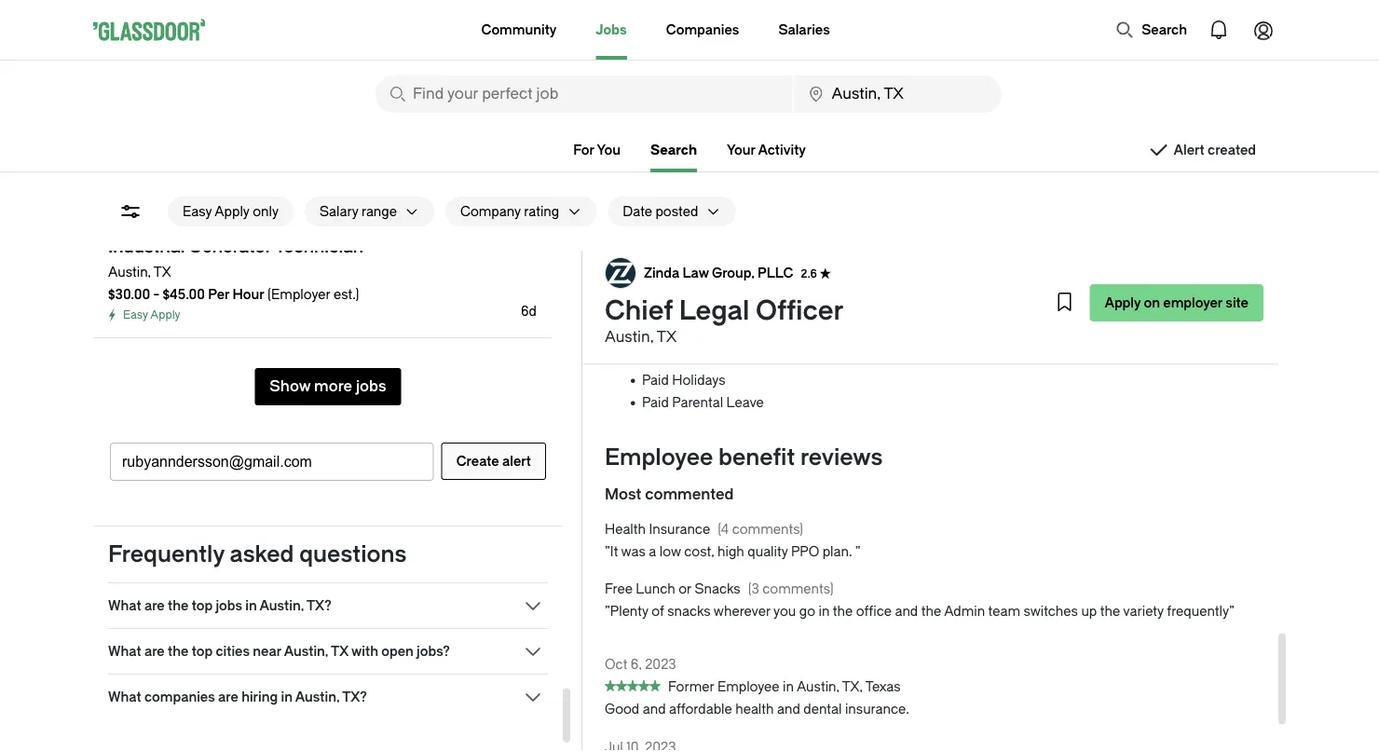 Task type: describe. For each thing, give the bounding box(es) containing it.
go
[[799, 604, 815, 620]]

snacks
[[695, 582, 740, 597]]

the left admin
[[921, 604, 941, 620]]

team
[[988, 604, 1020, 620]]

Search location field
[[794, 75, 1002, 113]]

the inside dropdown button
[[168, 598, 189, 613]]

your activity
[[727, 142, 806, 157]]

the left variety
[[1100, 604, 1120, 620]]

for you
[[573, 142, 621, 157]]

good
[[605, 702, 639, 717]]

officer
[[756, 295, 844, 327]]

$45.00
[[163, 287, 205, 302]]

austin, up the dental
[[797, 680, 839, 695]]

account
[[738, 261, 791, 277]]

companies
[[666, 22, 739, 37]]

high
[[717, 545, 744, 560]]

insurance up plan
[[684, 306, 745, 321]]

insurance down savings
[[686, 284, 747, 299]]

1 horizontal spatial employee
[[717, 680, 780, 695]]

easy apply
[[123, 308, 180, 321]]

"it
[[605, 545, 618, 560]]

lunch
[[636, 582, 675, 597]]

plan.
[[822, 545, 852, 560]]

what for what are the top jobs in austin, tx?
[[108, 598, 141, 613]]

was
[[621, 545, 646, 560]]

vision
[[642, 306, 680, 321]]

only
[[253, 204, 279, 219]]

variety
[[1123, 604, 1164, 620]]

holidays
[[672, 373, 725, 388]]

salaries link
[[778, 0, 830, 60]]

employer
[[1163, 295, 1223, 310]]

frequently asked questions
[[108, 541, 407, 567]]

site
[[1226, 295, 1249, 310]]

on
[[1144, 295, 1160, 310]]

companies
[[144, 689, 215, 704]]

jobs
[[596, 22, 627, 37]]

(4
[[718, 522, 729, 538]]

hour
[[232, 287, 264, 302]]

1 horizontal spatial and
[[777, 702, 800, 717]]

salary range
[[320, 204, 397, 219]]

zinda
[[644, 265, 680, 280]]

1 horizontal spatial or
[[786, 194, 799, 210]]

questions
[[299, 541, 407, 567]]

health insurance (ppo or hdhp plans available)
[[642, 194, 938, 210]]

comments) inside free lunch or snacks (3 comments) "plenty of snacks wherever you go in the office and the admin team switches up the variety frequently"
[[762, 582, 834, 597]]

austin, inside "chief legal officer austin, tx"
[[605, 328, 654, 346]]

company inside health savings account (hsa) dental insurance vision insurance retirement plan with up to 3% company match paid time off paid holidays paid parental leave
[[829, 328, 890, 344]]

retirement
[[642, 328, 712, 344]]

benefit
[[718, 444, 795, 470]]

"plenty
[[605, 604, 648, 620]]

health
[[735, 702, 774, 717]]

match
[[893, 328, 932, 344]]

$30.00
[[108, 287, 150, 302]]

health savings account (hsa) dental insurance vision insurance retirement plan with up to 3% company match paid time off paid holidays paid parental leave
[[642, 261, 932, 411]]

apply on employer site button
[[1090, 284, 1263, 321]]

-
[[153, 287, 160, 302]]

salary range button
[[305, 197, 397, 226]]

austin, inside popup button
[[284, 643, 328, 659]]

you
[[597, 142, 621, 157]]

wherever
[[714, 604, 771, 620]]

cities
[[216, 643, 250, 659]]

rating
[[524, 204, 559, 219]]

in right hiring
[[281, 689, 293, 704]]

savings
[[686, 261, 735, 277]]

community
[[481, 22, 557, 37]]

texas
[[865, 680, 901, 695]]

you
[[773, 604, 796, 620]]

insurance.
[[845, 702, 909, 717]]

0 vertical spatial tx?
[[307, 598, 331, 613]]

company rating button
[[445, 197, 559, 226]]

legal
[[679, 295, 750, 327]]

apply for easy apply only
[[215, 204, 249, 219]]

1 horizontal spatial tx?
[[342, 689, 367, 704]]

5.0 stars out of 5 image
[[605, 678, 661, 695]]

of
[[652, 604, 664, 620]]

tx inside popup button
[[331, 643, 348, 659]]

health for health insurance (4 comments) "it was a low cost, high quality ppo plan. "
[[605, 522, 646, 538]]

date posted
[[623, 204, 698, 219]]

per
[[208, 287, 229, 302]]

with inside popup button
[[351, 643, 378, 659]]

★
[[820, 267, 831, 280]]

community link
[[481, 0, 557, 60]]

frequently
[[108, 541, 224, 567]]

law
[[683, 265, 709, 280]]

pllc
[[758, 265, 793, 280]]

tx inside "chief legal officer austin, tx"
[[657, 328, 677, 346]]

time
[[672, 351, 703, 366]]

near
[[253, 643, 281, 659]]

most commented
[[605, 486, 734, 503]]

dental
[[642, 284, 683, 299]]

parental
[[672, 395, 723, 411]]

(3
[[748, 582, 759, 597]]

available)
[[881, 194, 938, 210]]

former employee in austin, tx, texas
[[668, 680, 901, 695]]

chief legal officer austin, tx
[[605, 295, 844, 346]]



Task type: vqa. For each thing, say whether or not it's contained in the screenshot.
left :
no



Task type: locate. For each thing, give the bounding box(es) containing it.
0 vertical spatial comments)
[[732, 522, 803, 538]]

tx inside austin, tx $30.00 - $45.00 per hour (employer est.)
[[154, 264, 171, 280]]

easy for easy apply only
[[183, 204, 212, 219]]

2 horizontal spatial and
[[895, 604, 918, 620]]

1 vertical spatial health
[[642, 261, 683, 277]]

2 vertical spatial tx
[[331, 643, 348, 659]]

3%
[[809, 328, 826, 344]]

0 horizontal spatial apply
[[150, 308, 180, 321]]

1 horizontal spatial apply
[[215, 204, 249, 219]]

austin, inside austin, tx $30.00 - $45.00 per hour (employer est.)
[[108, 264, 151, 280]]

0 horizontal spatial or
[[679, 582, 691, 597]]

up right "switches"
[[1081, 604, 1097, 620]]

plan
[[715, 328, 742, 344]]

paid
[[642, 351, 669, 366], [642, 373, 669, 388], [642, 395, 669, 411]]

1 vertical spatial tx?
[[342, 689, 367, 704]]

(employer
[[267, 287, 330, 302]]

2 horizontal spatial tx
[[657, 328, 677, 346]]

3 paid from the top
[[642, 395, 669, 411]]

easy apply only
[[183, 204, 279, 219]]

are inside popup button
[[144, 643, 165, 659]]

for
[[573, 142, 594, 157]]

activity
[[758, 142, 806, 157]]

apply inside button
[[1105, 295, 1141, 310]]

6,
[[631, 657, 642, 672]]

are for what are the top cities near austin, tx with open jobs?
[[144, 643, 165, 659]]

0 vertical spatial company
[[460, 204, 521, 219]]

oct 6, 2023
[[605, 657, 676, 672]]

cost,
[[684, 545, 714, 560]]

company inside popup button
[[460, 204, 521, 219]]

the left jobs
[[168, 598, 189, 613]]

0 vertical spatial what
[[108, 598, 141, 613]]

2 paid from the top
[[642, 373, 669, 388]]

0 vertical spatial are
[[144, 598, 165, 613]]

open
[[381, 643, 414, 659]]

search link
[[650, 142, 697, 172]]

0 vertical spatial easy
[[183, 204, 212, 219]]

with
[[745, 328, 771, 344], [351, 643, 378, 659]]

austin, down chief
[[605, 328, 654, 346]]

health insurance (4 comments) "it was a low cost, high quality ppo plan. "
[[605, 522, 861, 560]]

admin
[[944, 604, 985, 620]]

leave
[[726, 395, 764, 411]]

apply inside "button"
[[215, 204, 249, 219]]

1 paid from the top
[[642, 351, 669, 366]]

are left hiring
[[218, 689, 238, 704]]

1 vertical spatial search
[[650, 142, 697, 157]]

are
[[144, 598, 165, 613], [144, 643, 165, 659], [218, 689, 238, 704]]

est.)
[[334, 287, 359, 302]]

1 vertical spatial easy
[[123, 308, 148, 321]]

apply for easy apply
[[150, 308, 180, 321]]

company right 3%
[[829, 328, 890, 344]]

apply
[[215, 204, 249, 219], [1105, 295, 1141, 310], [150, 308, 180, 321]]

2 what from the top
[[108, 643, 141, 659]]

austin, right near
[[284, 643, 328, 659]]

and right office
[[895, 604, 918, 620]]

health
[[642, 194, 683, 210], [642, 261, 683, 277], [605, 522, 646, 538]]

ppo
[[791, 545, 819, 560]]

tx down what are the top jobs in austin, tx? dropdown button
[[331, 643, 348, 659]]

1 top from the top
[[192, 598, 213, 613]]

insurance inside health insurance (4 comments) "it was a low cost, high quality ppo plan. "
[[649, 522, 710, 538]]

1 none field from the left
[[376, 75, 793, 113]]

what inside popup button
[[108, 643, 141, 659]]

or right (ppo
[[786, 194, 799, 210]]

the left office
[[833, 604, 853, 620]]

apply left on
[[1105, 295, 1141, 310]]

0 vertical spatial employee
[[605, 444, 713, 470]]

apply left only
[[215, 204, 249, 219]]

1 vertical spatial company
[[829, 328, 890, 344]]

0 vertical spatial or
[[786, 194, 799, 210]]

employee up "health"
[[717, 680, 780, 695]]

0 vertical spatial top
[[192, 598, 213, 613]]

0 vertical spatial tx
[[154, 264, 171, 280]]

in up 'good and affordable health and dental insurance.'
[[783, 680, 794, 695]]

(hsa)
[[794, 261, 830, 277]]

top inside dropdown button
[[192, 598, 213, 613]]

are for what are the top jobs in austin, tx?
[[144, 598, 165, 613]]

1 vertical spatial comments)
[[762, 582, 834, 597]]

chief
[[605, 295, 673, 327]]

employee up most commented
[[605, 444, 713, 470]]

1 vertical spatial what
[[108, 643, 141, 659]]

comments) inside health insurance (4 comments) "it was a low cost, high quality ppo plan. "
[[732, 522, 803, 538]]

1 horizontal spatial easy
[[183, 204, 212, 219]]

0 vertical spatial with
[[745, 328, 771, 344]]

2 horizontal spatial apply
[[1105, 295, 1141, 310]]

1 vertical spatial or
[[679, 582, 691, 597]]

1 vertical spatial top
[[192, 643, 213, 659]]

hiring
[[241, 689, 278, 704]]

0 horizontal spatial company
[[460, 204, 521, 219]]

None field
[[376, 75, 793, 113], [794, 75, 1002, 113]]

up left to
[[774, 328, 790, 344]]

are up companies
[[144, 643, 165, 659]]

the up companies
[[168, 643, 189, 659]]

dental
[[803, 702, 842, 717]]

paid left "holidays"
[[642, 373, 669, 388]]

1 vertical spatial up
[[1081, 604, 1097, 620]]

Search keyword field
[[376, 75, 793, 113]]

none field "search keyword"
[[376, 75, 793, 113]]

easy apply only button
[[168, 197, 294, 226]]

health down search link at the top
[[642, 194, 683, 210]]

0 vertical spatial health
[[642, 194, 683, 210]]

1 horizontal spatial with
[[745, 328, 771, 344]]

top left cities at the left bottom of page
[[192, 643, 213, 659]]

tx
[[154, 264, 171, 280], [657, 328, 677, 346], [331, 643, 348, 659]]

2 vertical spatial what
[[108, 689, 141, 704]]

tx,
[[842, 680, 863, 695]]

top for jobs
[[192, 598, 213, 613]]

affordable
[[669, 702, 732, 717]]

health inside health savings account (hsa) dental insurance vision insurance retirement plan with up to 3% company match paid time off paid holidays paid parental leave
[[642, 261, 683, 277]]

0 horizontal spatial employee
[[605, 444, 713, 470]]

2 top from the top
[[192, 643, 213, 659]]

search button
[[1106, 11, 1196, 48]]

none field 'search location'
[[794, 75, 1002, 113]]

comments) up "quality"
[[732, 522, 803, 538]]

or up snacks
[[679, 582, 691, 597]]

paid down retirement
[[642, 351, 669, 366]]

snacks
[[667, 604, 711, 620]]

with left open
[[351, 643, 378, 659]]

tx? down what are the top cities near austin, tx with open jobs? popup button
[[342, 689, 367, 704]]

employee benefit reviews
[[605, 444, 883, 470]]

in
[[245, 598, 257, 613], [819, 604, 830, 620], [783, 680, 794, 695], [281, 689, 293, 704]]

top left jobs
[[192, 598, 213, 613]]

1 horizontal spatial company
[[829, 328, 890, 344]]

and down former employee in austin, tx, texas
[[777, 702, 800, 717]]

in inside free lunch or snacks (3 comments) "plenty of snacks wherever you go in the office and the admin team switches up the variety frequently"
[[819, 604, 830, 620]]

easy
[[183, 204, 212, 219], [123, 308, 148, 321]]

0 horizontal spatial with
[[351, 643, 378, 659]]

tx? up what are the top cities near austin, tx with open jobs? popup button
[[307, 598, 331, 613]]

with inside health savings account (hsa) dental insurance vision insurance retirement plan with up to 3% company match paid time off paid holidays paid parental leave
[[745, 328, 771, 344]]

jobs link
[[596, 0, 627, 60]]

top inside popup button
[[192, 643, 213, 659]]

Enter email address email field
[[111, 444, 433, 480]]

2 none field from the left
[[794, 75, 1002, 113]]

former
[[668, 680, 714, 695]]

3 what from the top
[[108, 689, 141, 704]]

top
[[192, 598, 213, 613], [192, 643, 213, 659]]

salary
[[320, 204, 358, 219]]

and inside free lunch or snacks (3 comments) "plenty of snacks wherever you go in the office and the admin team switches up the variety frequently"
[[895, 604, 918, 620]]

free lunch or snacks (3 comments) "plenty of snacks wherever you go in the office and the admin team switches up the variety frequently"
[[605, 582, 1235, 620]]

1 vertical spatial tx
[[657, 328, 677, 346]]

1 horizontal spatial up
[[1081, 604, 1097, 620]]

health for health insurance (ppo or hdhp plans available)
[[642, 194, 683, 210]]

tx up the -
[[154, 264, 171, 280]]

and down 5.0 stars out of 5 image
[[643, 702, 666, 717]]

health for health savings account (hsa) dental insurance vision insurance retirement plan with up to 3% company match paid time off paid holidays paid parental leave
[[642, 261, 683, 277]]

search inside button
[[1142, 22, 1187, 37]]

health inside health insurance (4 comments) "it was a low cost, high quality ppo plan. "
[[605, 522, 646, 538]]

date posted button
[[608, 197, 698, 226]]

2 vertical spatial paid
[[642, 395, 669, 411]]

what companies are hiring in austin, tx? button
[[108, 686, 548, 708]]

apply down the -
[[150, 308, 180, 321]]

0 horizontal spatial tx
[[154, 264, 171, 280]]

1 vertical spatial with
[[351, 643, 378, 659]]

2 vertical spatial health
[[605, 522, 646, 538]]

1 horizontal spatial tx
[[331, 643, 348, 659]]

commented
[[645, 486, 734, 503]]

0 horizontal spatial search
[[650, 142, 697, 157]]

health up dental
[[642, 261, 683, 277]]

0 horizontal spatial and
[[643, 702, 666, 717]]

0 vertical spatial up
[[774, 328, 790, 344]]

0 vertical spatial search
[[1142, 22, 1187, 37]]

1 vertical spatial are
[[144, 643, 165, 659]]

range
[[361, 204, 397, 219]]

apply on employer site
[[1105, 295, 1249, 310]]

0 vertical spatial paid
[[642, 351, 669, 366]]

austin, up what are the top cities near austin, tx with open jobs?
[[260, 598, 304, 613]]

search
[[1142, 22, 1187, 37], [650, 142, 697, 157]]

what are the top jobs in austin, tx? button
[[108, 594, 548, 617]]

0 horizontal spatial up
[[774, 328, 790, 344]]

1 horizontal spatial search
[[1142, 22, 1187, 37]]

1 what from the top
[[108, 598, 141, 613]]

status
[[605, 681, 661, 692]]

with right plan
[[745, 328, 771, 344]]

easy down $30.00
[[123, 308, 148, 321]]

date
[[623, 204, 652, 219]]

up inside health savings account (hsa) dental insurance vision insurance retirement plan with up to 3% company match paid time off paid holidays paid parental leave
[[774, 328, 790, 344]]

1 vertical spatial paid
[[642, 373, 669, 388]]

comments) up go
[[762, 582, 834, 597]]

company left rating
[[460, 204, 521, 219]]

easy inside "button"
[[183, 204, 212, 219]]

paid left parental
[[642, 395, 669, 411]]

health up was
[[605, 522, 646, 538]]

your
[[727, 142, 755, 157]]

austin, tx $30.00 - $45.00 per hour (employer est.)
[[108, 264, 359, 302]]

0 horizontal spatial easy
[[123, 308, 148, 321]]

easy right open filter menu image
[[183, 204, 212, 219]]

plans
[[844, 194, 878, 210]]

insurance left (ppo
[[686, 194, 747, 210]]

2.6
[[801, 267, 817, 280]]

good and affordable health and dental insurance.
[[605, 702, 909, 717]]

free
[[605, 582, 633, 597]]

2023
[[645, 657, 676, 672]]

company
[[460, 204, 521, 219], [829, 328, 890, 344]]

or inside free lunch or snacks (3 comments) "plenty of snacks wherever you go in the office and the admin team switches up the variety frequently"
[[679, 582, 691, 597]]

what for what are the top cities near austin, tx with open jobs?
[[108, 643, 141, 659]]

"
[[855, 545, 861, 560]]

6d
[[521, 303, 537, 319]]

1 vertical spatial employee
[[717, 680, 780, 695]]

and
[[895, 604, 918, 620], [643, 702, 666, 717], [777, 702, 800, 717]]

2 vertical spatial are
[[218, 689, 238, 704]]

(ppo
[[751, 194, 783, 210]]

frequently"
[[1167, 604, 1235, 620]]

top for cities
[[192, 643, 213, 659]]

off
[[707, 351, 726, 366]]

1 horizontal spatial none field
[[794, 75, 1002, 113]]

most commented element
[[605, 519, 1263, 638]]

asked
[[230, 541, 294, 567]]

tx down vision
[[657, 328, 677, 346]]

oct
[[605, 657, 627, 672]]

switches
[[1023, 604, 1078, 620]]

what are the top jobs in austin, tx?
[[108, 598, 331, 613]]

insurance up low
[[649, 522, 710, 538]]

are down frequently
[[144, 598, 165, 613]]

easy for easy apply
[[123, 308, 148, 321]]

hdhp
[[802, 194, 841, 210]]

up
[[774, 328, 790, 344], [1081, 604, 1097, 620]]

0 horizontal spatial tx?
[[307, 598, 331, 613]]

in right jobs
[[245, 598, 257, 613]]

austin,
[[108, 264, 151, 280], [605, 328, 654, 346], [260, 598, 304, 613], [284, 643, 328, 659], [797, 680, 839, 695], [295, 689, 339, 704]]

what for what companies are hiring in austin, tx?
[[108, 689, 141, 704]]

0 horizontal spatial none field
[[376, 75, 793, 113]]

low
[[659, 545, 681, 560]]

zinda law group, pllc logo image
[[606, 258, 635, 288]]

what companies are hiring in austin, tx?
[[108, 689, 367, 704]]

up inside free lunch or snacks (3 comments) "plenty of snacks wherever you go in the office and the admin team switches up the variety frequently"
[[1081, 604, 1097, 620]]

in right go
[[819, 604, 830, 620]]

austin, up $30.00
[[108, 264, 151, 280]]

or
[[786, 194, 799, 210], [679, 582, 691, 597]]

austin, down what are the top cities near austin, tx with open jobs? popup button
[[295, 689, 339, 704]]

open filter menu image
[[119, 200, 142, 223]]

jobs?
[[417, 643, 450, 659]]

the inside popup button
[[168, 643, 189, 659]]

salaries
[[778, 22, 830, 37]]



